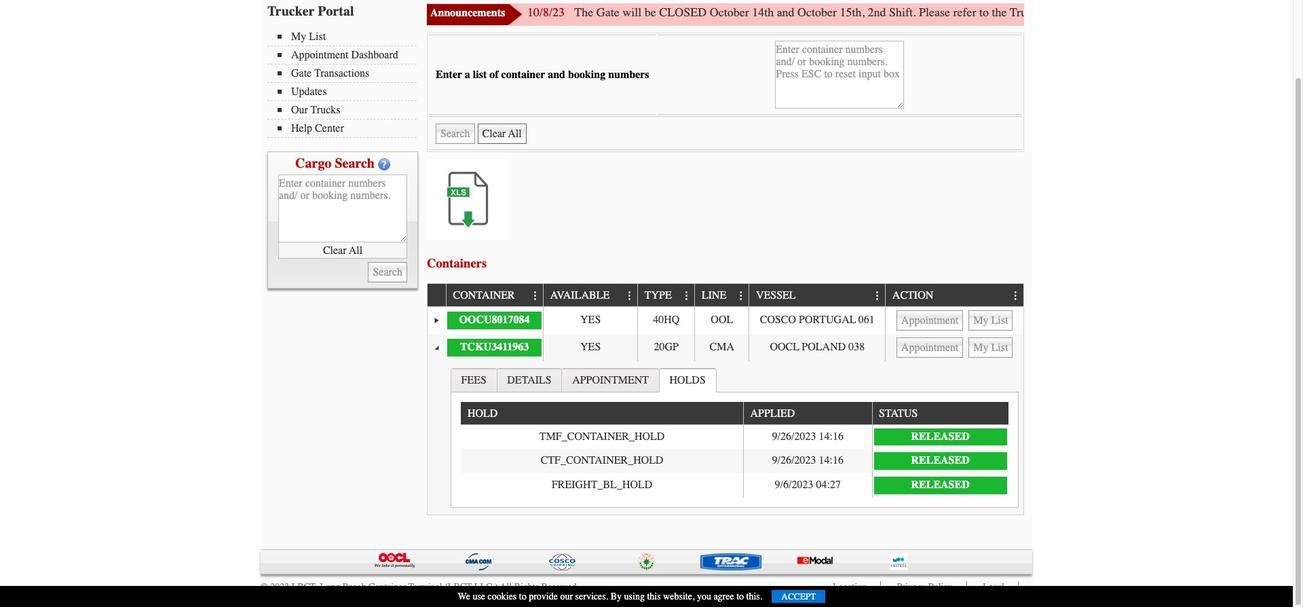 Task type: describe. For each thing, give the bounding box(es) containing it.
9/26/2023 14:16 for ctf_container_hold
[[772, 454, 844, 467]]

menu bar containing my list
[[268, 29, 424, 138]]

action
[[893, 290, 934, 302]]

Enter container numbers and/ or booking numbers. Press ESC to reset input box text field
[[776, 41, 905, 109]]

center
[[315, 122, 344, 134]]

the
[[575, 5, 594, 20]]

container
[[501, 69, 545, 81]]

applied
[[751, 408, 795, 420]]

released cell for ctf_container_hold
[[872, 449, 1009, 473]]

hours
[[1068, 5, 1098, 20]]

edit column settings image for container
[[530, 290, 541, 301]]

tmf_container_hold cell
[[461, 425, 743, 449]]

1 horizontal spatial all
[[500, 581, 512, 593]]

04:27
[[816, 479, 841, 491]]

this
[[647, 591, 661, 602]]

vessel link
[[756, 284, 803, 306]]

14:16 for tmf_container_hold
[[819, 430, 844, 443]]

2 the from the left
[[1280, 5, 1295, 20]]

numbers
[[608, 69, 649, 81]]

14:16 for ctf_container_hold
[[819, 454, 844, 467]]

policy
[[929, 581, 953, 593]]

15th,
[[840, 5, 865, 20]]

help
[[291, 122, 312, 134]]

10/8/23 the gate will be closed october 14th and october 15th, 2nd shift. please refer to the truck gate hours web page for further gate details for the w
[[528, 5, 1304, 20]]

clear
[[323, 244, 347, 256]]

row containing oocu8017084
[[428, 307, 1024, 334]]

cell for 061
[[886, 307, 1024, 334]]

cosco
[[760, 314, 796, 326]]

a
[[465, 69, 470, 81]]

web
[[1101, 5, 1121, 20]]

yes for oocu8017084
[[581, 314, 601, 326]]

available
[[551, 290, 610, 302]]

details tab
[[497, 368, 562, 392]]

9/26/2023 for tmf_container_hold
[[772, 430, 816, 443]]

fees tab
[[451, 368, 497, 392]]

9/26/2023 14:16 cell for ctf_container_hold
[[743, 449, 872, 473]]

action column header
[[886, 284, 1024, 307]]

cookies
[[488, 591, 517, 602]]

released for freight_bl_hold
[[912, 479, 970, 491]]

14th
[[752, 5, 774, 20]]

refer
[[954, 5, 977, 20]]

privacy
[[897, 581, 926, 593]]

cargo
[[295, 155, 332, 171]]

we
[[458, 591, 470, 602]]

our
[[291, 104, 308, 116]]

holds
[[670, 374, 706, 386]]

0 horizontal spatial to
[[519, 591, 527, 602]]

line column header
[[695, 284, 749, 307]]

9/26/2023 14:16 for tmf_container_hold
[[772, 430, 844, 443]]

website,
[[663, 591, 695, 602]]

tab list inside row group
[[447, 364, 1023, 511]]

freight_bl_hold
[[552, 479, 653, 491]]

type
[[645, 290, 672, 302]]

rights
[[514, 581, 539, 593]]

row group containing oocu8017084
[[428, 307, 1024, 515]]

hold
[[468, 408, 498, 420]]

privacy policy
[[897, 581, 953, 593]]

status link
[[879, 402, 925, 424]]

reserved.
[[542, 581, 579, 593]]

services.
[[576, 591, 609, 602]]

2 horizontal spatial to
[[980, 5, 989, 20]]

ctf_container_hold cell
[[461, 449, 743, 473]]

appointment dashboard link
[[278, 49, 417, 61]]

llc.)
[[475, 581, 498, 593]]

poland
[[802, 341, 846, 353]]

row containing tcku3411963
[[428, 334, 1024, 361]]

40hq cell
[[638, 307, 695, 334]]

will
[[623, 5, 642, 20]]

2nd
[[868, 5, 886, 20]]

gate
[[1204, 5, 1225, 20]]

cma cell
[[695, 334, 749, 361]]

©
[[261, 581, 268, 593]]

clear all
[[323, 244, 363, 256]]

location
[[833, 581, 867, 593]]

accept button
[[772, 590, 826, 603]]

tcku3411963 cell
[[446, 334, 543, 361]]

container column header
[[446, 284, 543, 307]]

agree
[[714, 591, 734, 602]]

edit column settings image for action
[[1011, 290, 1022, 301]]

my list appointment dashboard gate transactions updates our trucks help center
[[291, 31, 398, 134]]

type column header
[[638, 284, 695, 307]]

40hq
[[653, 314, 680, 326]]

please
[[919, 5, 951, 20]]

we use cookies to provide our services. by using this website, you agree to this.
[[458, 591, 763, 602]]

holds tab
[[659, 368, 717, 392]]

details
[[1228, 5, 1259, 20]]

oocu8017084 cell
[[446, 307, 543, 334]]

my list link
[[278, 31, 417, 43]]

applied link
[[751, 402, 802, 424]]

vessel
[[756, 290, 796, 302]]

using
[[624, 591, 645, 602]]

edit column settings image for available
[[625, 290, 635, 301]]

row containing ctf_container_hold
[[461, 449, 1009, 473]]

freight_bl_hold cell
[[461, 473, 743, 497]]

cargo search
[[295, 155, 375, 171]]

be
[[645, 5, 656, 20]]

page
[[1124, 5, 1147, 20]]

appointment
[[291, 49, 349, 61]]

oocl poland 038
[[770, 341, 865, 353]]

portugal
[[799, 314, 856, 326]]

9/26/2023 14:16 cell for tmf_container_hold
[[743, 425, 872, 449]]

ctf_container_hold
[[541, 454, 664, 467]]

cell for 038
[[886, 334, 1024, 361]]



Task type: vqa. For each thing, say whether or not it's contained in the screenshot.
THE CARGO to the left
no



Task type: locate. For each thing, give the bounding box(es) containing it.
trucker portal
[[268, 3, 354, 19]]

2 9/26/2023 from the top
[[772, 454, 816, 467]]

0 horizontal spatial all
[[349, 244, 363, 256]]

4 edit column settings image from the left
[[1011, 290, 1022, 301]]

9/6/2023 04:27 cell
[[743, 473, 872, 497]]

updates link
[[278, 86, 417, 98]]

trucker
[[268, 3, 315, 19]]

yes up appointment tab
[[581, 341, 601, 353]]

2 vertical spatial released
[[912, 479, 970, 491]]

lbct,
[[292, 581, 318, 593]]

help center link
[[278, 122, 417, 134]]

edit column settings image inside 'container' column header
[[530, 290, 541, 301]]

2 released cell from the top
[[872, 449, 1009, 473]]

9/6/2023
[[775, 479, 814, 491]]

long
[[320, 581, 340, 593]]

you
[[697, 591, 711, 602]]

and left booking on the left top of the page
[[548, 69, 566, 81]]

0 vertical spatial yes
[[581, 314, 601, 326]]

cma
[[710, 341, 735, 353]]

w
[[1298, 5, 1304, 20]]

edit column settings image for line
[[736, 290, 747, 301]]

gate right the
[[597, 5, 620, 20]]

2 9/26/2023 14:16 from the top
[[772, 454, 844, 467]]

1 edit column settings image from the left
[[530, 290, 541, 301]]

tree grid containing container
[[428, 284, 1024, 515]]

2 edit column settings image from the left
[[682, 290, 693, 301]]

0 horizontal spatial for
[[1151, 5, 1165, 20]]

all inside button
[[349, 244, 363, 256]]

1 horizontal spatial october
[[798, 5, 837, 20]]

0 vertical spatial released
[[912, 430, 970, 443]]

available column header
[[543, 284, 638, 307]]

our
[[560, 591, 573, 602]]

menu bar
[[268, 29, 424, 138]]

0 horizontal spatial the
[[992, 5, 1007, 20]]

container
[[453, 290, 515, 302]]

1 edit column settings image from the left
[[625, 290, 635, 301]]

cell down action link
[[886, 307, 1024, 334]]

3 released cell from the top
[[872, 473, 1009, 497]]

released cell for tmf_container_hold
[[872, 425, 1009, 449]]

gate transactions link
[[278, 67, 417, 79]]

list
[[473, 69, 487, 81]]

all
[[349, 244, 363, 256], [500, 581, 512, 593]]

legal link
[[983, 581, 1005, 593]]

yes cell for tcku3411963
[[543, 334, 638, 361]]

further
[[1168, 5, 1201, 20]]

provide
[[529, 591, 558, 602]]

for
[[1151, 5, 1165, 20], [1263, 5, 1277, 20]]

trucks
[[311, 104, 340, 116]]

9/26/2023 down applied link
[[772, 430, 816, 443]]

1 october from the left
[[710, 5, 749, 20]]

2 horizontal spatial gate
[[1042, 5, 1065, 20]]

our trucks link
[[278, 104, 417, 116]]

0 vertical spatial and
[[777, 5, 795, 20]]

gate right truck
[[1042, 5, 1065, 20]]

2 october from the left
[[798, 5, 837, 20]]

9/26/2023 14:16 up 9/6/2023 04:27
[[772, 454, 844, 467]]

0 vertical spatial 9/26/2023 14:16
[[772, 430, 844, 443]]

ool
[[711, 314, 733, 326]]

accept
[[782, 591, 816, 602]]

ool cell
[[695, 307, 749, 334]]

1 9/26/2023 14:16 from the top
[[772, 430, 844, 443]]

9/26/2023 for ctf_container_hold
[[772, 454, 816, 467]]

truck
[[1010, 5, 1039, 20]]

row containing tmf_container_hold
[[461, 425, 1009, 449]]

1 9/26/2023 14:16 cell from the top
[[743, 425, 872, 449]]

tab list
[[447, 364, 1023, 511]]

3 released from the top
[[912, 479, 970, 491]]

3 edit column settings image from the left
[[736, 290, 747, 301]]

1 for from the left
[[1151, 5, 1165, 20]]

edit column settings image inside action column header
[[1011, 290, 1022, 301]]

announcements
[[430, 7, 505, 19]]

1 9/26/2023 from the top
[[772, 430, 816, 443]]

vessel column header
[[749, 284, 886, 307]]

grid
[[461, 402, 1009, 497]]

1 horizontal spatial and
[[777, 5, 795, 20]]

for right details
[[1263, 5, 1277, 20]]

© 2023 lbct, long beach container terminal (lbct llc.) all rights reserved.
[[261, 581, 579, 593]]

row
[[428, 284, 1024, 307], [428, 307, 1024, 334], [428, 334, 1024, 361], [461, 402, 1009, 425], [461, 425, 1009, 449], [461, 449, 1009, 473], [461, 473, 1009, 497]]

gate inside my list appointment dashboard gate transactions updates our trucks help center
[[291, 67, 312, 79]]

list
[[309, 31, 326, 43]]

cell
[[886, 307, 1024, 334], [886, 334, 1024, 361]]

my
[[291, 31, 306, 43]]

oocl poland 038 cell
[[749, 334, 886, 361]]

2 yes cell from the top
[[543, 334, 638, 361]]

all right clear on the top left of page
[[349, 244, 363, 256]]

terminal
[[408, 581, 443, 593]]

fees
[[461, 374, 487, 386]]

portal
[[318, 3, 354, 19]]

edit column settings image
[[625, 290, 635, 301], [682, 290, 693, 301], [736, 290, 747, 301], [1011, 290, 1022, 301]]

1 cell from the top
[[886, 307, 1024, 334]]

9/26/2023 14:16 cell
[[743, 425, 872, 449], [743, 449, 872, 473]]

yes cell down "available" link
[[543, 307, 638, 334]]

9/26/2023 14:16 cell down applied link
[[743, 425, 872, 449]]

and right the 14th in the right top of the page
[[777, 5, 795, 20]]

type link
[[645, 284, 679, 306]]

cosco portugal 061
[[760, 314, 875, 326]]

1 vertical spatial released
[[912, 454, 970, 467]]

edit column settings image for vessel
[[873, 290, 883, 301]]

edit column settings image up 061
[[873, 290, 883, 301]]

2023
[[270, 581, 289, 593]]

1 vertical spatial 14:16
[[819, 454, 844, 467]]

edit column settings image inside available "column header"
[[625, 290, 635, 301]]

enter
[[436, 69, 462, 81]]

2 for from the left
[[1263, 5, 1277, 20]]

edit column settings image for type
[[682, 290, 693, 301]]

action link
[[893, 284, 940, 306]]

containers
[[427, 256, 487, 271]]

1 vertical spatial 9/26/2023 14:16
[[772, 454, 844, 467]]

grid inside tree grid
[[461, 402, 1009, 497]]

9/6/2023 04:27
[[775, 479, 841, 491]]

0 horizontal spatial october
[[710, 5, 749, 20]]

1 14:16 from the top
[[819, 430, 844, 443]]

shift.
[[890, 5, 916, 20]]

the left truck
[[992, 5, 1007, 20]]

october left 15th,
[[798, 5, 837, 20]]

grid containing hold
[[461, 402, 1009, 497]]

line link
[[702, 284, 733, 306]]

edit column settings image inside vessel column header
[[873, 290, 883, 301]]

yes
[[581, 314, 601, 326], [581, 341, 601, 353]]

row containing hold
[[461, 402, 1009, 425]]

2 14:16 from the top
[[819, 454, 844, 467]]

9/26/2023
[[772, 430, 816, 443], [772, 454, 816, 467]]

this.
[[747, 591, 763, 602]]

yes down available "column header"
[[581, 314, 601, 326]]

search
[[335, 155, 375, 171]]

1 horizontal spatial to
[[737, 591, 744, 602]]

1 vertical spatial and
[[548, 69, 566, 81]]

gate
[[597, 5, 620, 20], [1042, 5, 1065, 20], [291, 67, 312, 79]]

by
[[611, 591, 622, 602]]

1 released cell from the top
[[872, 425, 1009, 449]]

0 horizontal spatial edit column settings image
[[530, 290, 541, 301]]

cell down action column header
[[886, 334, 1024, 361]]

to right refer
[[980, 5, 989, 20]]

1 yes cell from the top
[[543, 307, 638, 334]]

9/26/2023 up 9/6/2023
[[772, 454, 816, 467]]

edit column settings image inside line 'column header'
[[736, 290, 747, 301]]

status
[[879, 408, 918, 420]]

yes cell for oocu8017084
[[543, 307, 638, 334]]

to left this.
[[737, 591, 744, 602]]

Enter container numbers and/ or booking numbers.  text field
[[278, 174, 407, 242]]

10/8/23
[[528, 5, 565, 20]]

0 vertical spatial all
[[349, 244, 363, 256]]

appointment
[[572, 374, 649, 386]]

1 the from the left
[[992, 5, 1007, 20]]

line
[[702, 290, 727, 302]]

20gp
[[654, 341, 679, 353]]

1 vertical spatial all
[[500, 581, 512, 593]]

container link
[[453, 284, 522, 306]]

row containing freight_bl_hold
[[461, 473, 1009, 497]]

2 released from the top
[[912, 454, 970, 467]]

october
[[710, 5, 749, 20], [798, 5, 837, 20]]

tab list containing fees
[[447, 364, 1023, 511]]

released for ctf_container_hold
[[912, 454, 970, 467]]

0 horizontal spatial gate
[[291, 67, 312, 79]]

cosco portugal 061 cell
[[749, 307, 886, 334]]

1 vertical spatial 9/26/2023
[[772, 454, 816, 467]]

tree grid
[[428, 284, 1024, 515]]

edit column settings image inside type column header
[[682, 290, 693, 301]]

1 released from the top
[[912, 430, 970, 443]]

None submit
[[436, 124, 475, 144], [368, 262, 407, 282], [436, 124, 475, 144], [368, 262, 407, 282]]

booking
[[568, 69, 606, 81]]

tcku3411963
[[460, 341, 529, 353]]

october left the 14th in the right top of the page
[[710, 5, 749, 20]]

for right page
[[1151, 5, 1165, 20]]

transactions
[[314, 67, 369, 79]]

released cell for freight_bl_hold
[[872, 473, 1009, 497]]

1 horizontal spatial for
[[1263, 5, 1277, 20]]

1 horizontal spatial gate
[[597, 5, 620, 20]]

released cell
[[872, 425, 1009, 449], [872, 449, 1009, 473], [872, 473, 1009, 497]]

0 horizontal spatial and
[[548, 69, 566, 81]]

0 vertical spatial 14:16
[[819, 430, 844, 443]]

yes cell up appointment tab
[[543, 334, 638, 361]]

row group containing tmf_container_hold
[[461, 425, 1009, 497]]

1 vertical spatial yes
[[581, 341, 601, 353]]

gate up updates
[[291, 67, 312, 79]]

oocu8017084
[[459, 314, 530, 326]]

released for tmf_container_hold
[[912, 430, 970, 443]]

14:16
[[819, 430, 844, 443], [819, 454, 844, 467]]

9/26/2023 14:16 down applied link
[[772, 430, 844, 443]]

1 horizontal spatial edit column settings image
[[873, 290, 883, 301]]

row containing container
[[428, 284, 1024, 307]]

to left provide
[[519, 591, 527, 602]]

dashboard
[[351, 49, 398, 61]]

20gp cell
[[638, 334, 695, 361]]

None button
[[478, 124, 527, 144], [897, 310, 964, 331], [969, 310, 1013, 331], [897, 337, 964, 358], [969, 337, 1013, 358], [478, 124, 527, 144], [897, 310, 964, 331], [969, 310, 1013, 331], [897, 337, 964, 358], [969, 337, 1013, 358]]

closed
[[659, 5, 707, 20]]

enter a list of container and booking numbers
[[436, 69, 649, 81]]

all right llc.)
[[500, 581, 512, 593]]

0 vertical spatial 9/26/2023
[[772, 430, 816, 443]]

appointment tab
[[562, 368, 660, 392]]

row group inside tree grid
[[461, 425, 1009, 497]]

edit column settings image
[[530, 290, 541, 301], [873, 290, 883, 301]]

available link
[[551, 284, 616, 306]]

yes for tcku3411963
[[581, 341, 601, 353]]

and
[[777, 5, 795, 20], [548, 69, 566, 81]]

the left w
[[1280, 5, 1295, 20]]

2 9/26/2023 14:16 cell from the top
[[743, 449, 872, 473]]

edit column settings image left the available at the top left of page
[[530, 290, 541, 301]]

tmf_container_hold
[[540, 430, 665, 443]]

updates
[[291, 86, 327, 98]]

9/26/2023 14:16
[[772, 430, 844, 443], [772, 454, 844, 467]]

2 edit column settings image from the left
[[873, 290, 883, 301]]

9/26/2023 14:16 cell up 9/6/2023 04:27
[[743, 449, 872, 473]]

2 cell from the top
[[886, 334, 1024, 361]]

2 yes from the top
[[581, 341, 601, 353]]

1 yes from the top
[[581, 314, 601, 326]]

beach
[[342, 581, 366, 593]]

yes cell
[[543, 307, 638, 334], [543, 334, 638, 361]]

1 horizontal spatial the
[[1280, 5, 1295, 20]]

row group
[[428, 307, 1024, 515], [461, 425, 1009, 497]]



